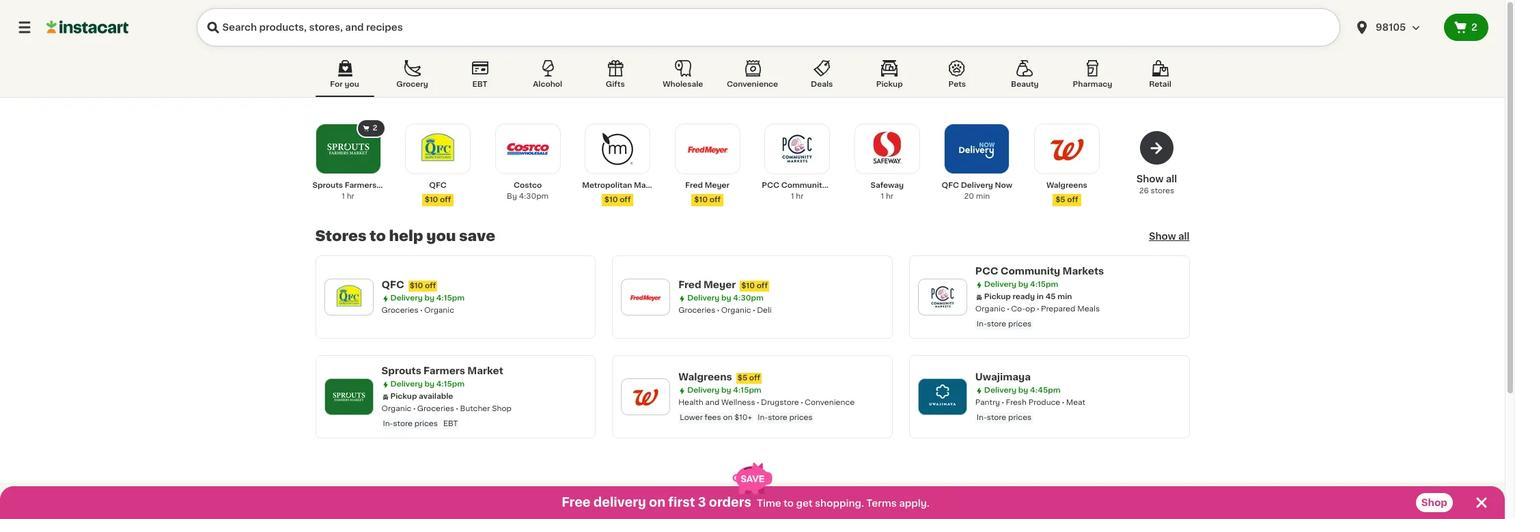 Task type: vqa. For each thing, say whether or not it's contained in the screenshot.
9.3
no



Task type: describe. For each thing, give the bounding box(es) containing it.
on for delivery
[[649, 497, 666, 509]]

butcher
[[460, 405, 490, 413]]

min for 20
[[976, 193, 990, 200]]

delivery for qfc logo
[[391, 295, 423, 302]]

store down pickup ready in 45 min
[[987, 320, 1007, 328]]

1 vertical spatial meyer
[[704, 280, 736, 290]]

sprouts farmers market logo image
[[331, 379, 367, 415]]

1 inside 'safeway 1 hr'
[[881, 193, 884, 200]]

first
[[669, 497, 695, 509]]

sprouts farmers market image
[[325, 126, 371, 172]]

organic left co-
[[976, 305, 1006, 313]]

ready
[[1013, 293, 1035, 301]]

pcc community markets 1 hr
[[762, 182, 861, 200]]

convenience inside button
[[727, 81, 778, 88]]

deals
[[811, 81, 833, 88]]

wellness
[[722, 399, 755, 407]]

1 vertical spatial fred meyer $10 off
[[679, 280, 768, 290]]

$10+
[[735, 414, 752, 422]]

help
[[389, 229, 423, 243]]

3
[[698, 497, 706, 509]]

4:15pm for drugstore
[[733, 387, 762, 394]]

organic down delivery by 4:30pm
[[721, 307, 751, 314]]

2 button
[[1445, 14, 1489, 41]]

pcc community markets
[[976, 266, 1104, 276]]

delivery by 4:45pm
[[985, 387, 1061, 394]]

by for sprouts farmers market logo
[[425, 381, 435, 388]]

by for qfc logo
[[425, 295, 435, 302]]

alcohol button
[[518, 57, 577, 97]]

in- down pickup ready in 45 min
[[977, 320, 987, 328]]

retail
[[1149, 81, 1172, 88]]

delivery for uwajimaya logo
[[985, 387, 1017, 394]]

by for walgreens logo
[[722, 387, 732, 394]]

2 inside stores to help you save tab panel
[[373, 124, 378, 132]]

0 horizontal spatial $5
[[738, 374, 748, 382]]

qfc image
[[415, 126, 461, 172]]

time
[[757, 499, 781, 508]]

community for pcc community markets 1 hr
[[781, 182, 827, 189]]

delivery for sprouts farmers market logo
[[391, 381, 423, 388]]

$10 up delivery by 4:30pm
[[742, 282, 755, 290]]

deli
[[757, 307, 772, 314]]

groceries for groceries organic deli
[[679, 307, 716, 314]]

organic co-op prepared meals
[[976, 305, 1100, 313]]

0 vertical spatial fred
[[686, 182, 703, 189]]

20
[[964, 193, 974, 200]]

beauty button
[[996, 57, 1055, 97]]

alcohol
[[533, 81, 562, 88]]

delivery by 4:15pm for pickup available
[[391, 381, 465, 388]]

4:45pm
[[1030, 387, 1061, 394]]

delivery by 4:15pm for pickup ready in 45 min
[[985, 281, 1059, 288]]

prices down drugstore at the bottom right of page
[[789, 414, 813, 422]]

sprouts for sprouts farmers market 1 hr
[[313, 182, 343, 189]]

fees
[[705, 414, 721, 422]]

delivery by 4:30pm
[[688, 295, 764, 302]]

market for sprouts farmers market
[[468, 366, 503, 376]]

1 in-store prices from the top
[[977, 320, 1032, 328]]

delivery for walgreens logo
[[688, 387, 720, 394]]

retail button
[[1131, 57, 1190, 97]]

2 98105 button from the left
[[1354, 8, 1436, 46]]

0 horizontal spatial walgreens $5 off
[[679, 372, 761, 382]]

groceries down available
[[417, 405, 454, 413]]

grocery button
[[383, 57, 442, 97]]

health
[[679, 399, 704, 407]]

co-
[[1011, 305, 1026, 313]]

45
[[1046, 293, 1056, 301]]

free
[[562, 497, 591, 509]]

show for show all
[[1149, 232, 1176, 241]]

pantry
[[976, 399, 1000, 407]]

to inside the 'free delivery on first 3 orders time to get shopping. terms apply.'
[[784, 499, 794, 508]]

prices down co-
[[1009, 320, 1032, 328]]

$10 down fred meyer image
[[694, 196, 708, 204]]

health and wellness drugstore convenience
[[679, 399, 855, 407]]

1 vertical spatial fred
[[679, 280, 702, 290]]

delivery inside qfc delivery now 20 min
[[961, 182, 993, 189]]

0 vertical spatial qfc $10 off
[[425, 182, 451, 204]]

min for 45
[[1058, 293, 1072, 301]]

pantry fresh produce meat
[[976, 399, 1086, 407]]

terms
[[867, 499, 897, 508]]

shop inside stores to help you save tab panel
[[492, 405, 512, 413]]

deals button
[[793, 57, 852, 97]]

$10 inside "metropolitan market $10 off"
[[605, 196, 618, 204]]

available
[[419, 393, 453, 400]]

by for fred meyer logo
[[722, 295, 732, 302]]

instacart image
[[46, 19, 128, 36]]

save image
[[733, 463, 773, 494]]

organic down pickup available
[[382, 405, 412, 413]]

ebt inside button
[[473, 81, 488, 88]]

pharmacy
[[1073, 81, 1113, 88]]

convenience button
[[721, 57, 784, 97]]

store down pickup available
[[393, 420, 413, 428]]

you inside tab panel
[[427, 229, 456, 243]]

pcc community markets image
[[774, 126, 821, 172]]

1 for farmers
[[342, 193, 345, 200]]

lower
[[680, 414, 703, 422]]

all for show all
[[1179, 232, 1190, 241]]

close image
[[1474, 495, 1490, 511]]

lower fees on $10+ in-store prices
[[680, 414, 813, 422]]

ebt inside stores to help you save tab panel
[[443, 420, 458, 428]]

hr for community
[[796, 193, 804, 200]]

gifts
[[606, 81, 625, 88]]

convenience inside stores to help you save tab panel
[[805, 399, 855, 407]]

markets for pcc community markets
[[1063, 266, 1104, 276]]

walgreens image
[[1044, 126, 1090, 172]]

produce
[[1029, 399, 1061, 407]]

drugstore
[[761, 399, 799, 407]]

store down pantry on the bottom right of the page
[[987, 414, 1007, 422]]

pets
[[949, 81, 966, 88]]

walgreens logo image
[[628, 379, 664, 415]]

meals
[[1078, 305, 1100, 313]]

qfc logo image
[[331, 279, 367, 315]]

gifts button
[[586, 57, 645, 97]]

for you button
[[315, 57, 374, 97]]

4:30pm for delivery by 4:30pm
[[733, 295, 764, 302]]

grocery
[[396, 81, 428, 88]]

shopping.
[[815, 499, 864, 508]]

organic up sprouts farmers market
[[424, 307, 454, 314]]

stores
[[1151, 187, 1175, 195]]

pcc for pcc community markets 1 hr
[[762, 182, 780, 189]]

and
[[705, 399, 720, 407]]

wholesale button
[[654, 57, 713, 97]]

off up health and wellness drugstore convenience
[[749, 374, 761, 382]]

pets button
[[928, 57, 987, 97]]

off up deli
[[757, 282, 768, 290]]

shop categories tab list
[[315, 57, 1190, 97]]

shop inside button
[[1422, 498, 1448, 508]]

groceries for groceries organic
[[382, 307, 419, 314]]

2 inside button
[[1472, 23, 1478, 32]]

groceries organic deli
[[679, 307, 772, 314]]

meat
[[1066, 399, 1086, 407]]

$10 up stores to help you save
[[425, 196, 438, 204]]

hr for farmers
[[347, 193, 354, 200]]

uwajimaya
[[976, 372, 1031, 382]]

show all button
[[1149, 230, 1190, 243]]

fresh
[[1006, 399, 1027, 407]]

1 98105 button from the left
[[1346, 8, 1445, 46]]

off down fred meyer image
[[710, 196, 721, 204]]



Task type: locate. For each thing, give the bounding box(es) containing it.
show for show all 26 stores
[[1137, 174, 1164, 184]]

0 horizontal spatial min
[[976, 193, 990, 200]]

1 vertical spatial 4:30pm
[[733, 295, 764, 302]]

all for show all 26 stores
[[1166, 174, 1177, 184]]

by
[[507, 193, 517, 200]]

walgreens $5 off down the walgreens "image"
[[1047, 182, 1088, 204]]

qfc $10 off down qfc image at the top left
[[425, 182, 451, 204]]

2 in-store prices from the top
[[977, 414, 1032, 422]]

delivery up and
[[688, 387, 720, 394]]

2 horizontal spatial qfc
[[942, 182, 959, 189]]

0 vertical spatial show
[[1137, 174, 1164, 184]]

delivery up groceries organic
[[391, 295, 423, 302]]

1 horizontal spatial min
[[1058, 293, 1072, 301]]

1 for community
[[791, 193, 794, 200]]

delivery up the ready
[[985, 281, 1017, 288]]

0 horizontal spatial on
[[649, 497, 666, 509]]

pcc up pickup ready in 45 min
[[976, 266, 999, 276]]

delivery up groceries organic deli
[[688, 295, 720, 302]]

sprouts inside sprouts farmers market 1 hr
[[313, 182, 343, 189]]

pcc community markets logo image
[[925, 279, 961, 315]]

1 vertical spatial show
[[1149, 232, 1176, 241]]

4:15pm up groceries organic
[[436, 295, 465, 302]]

$10
[[425, 196, 438, 204], [605, 196, 618, 204], [694, 196, 708, 204], [410, 282, 423, 290], [742, 282, 755, 290]]

2 horizontal spatial 1
[[881, 193, 884, 200]]

0 horizontal spatial market
[[378, 182, 406, 189]]

$10 up groceries organic
[[410, 282, 423, 290]]

1 horizontal spatial to
[[784, 499, 794, 508]]

1 horizontal spatial walgreens
[[1047, 182, 1088, 189]]

$5 down the walgreens "image"
[[1056, 196, 1066, 204]]

meyer inside the fred meyer $10 off
[[705, 182, 730, 189]]

4:15pm for pickup ready in 45 min
[[1030, 281, 1059, 288]]

delivery by 4:15pm
[[985, 281, 1059, 288], [391, 295, 465, 302], [391, 381, 465, 388], [688, 387, 762, 394]]

1 vertical spatial walgreens
[[679, 372, 732, 382]]

prices
[[1009, 320, 1032, 328], [789, 414, 813, 422], [1009, 414, 1032, 422], [415, 420, 438, 428]]

metropolitan
[[582, 182, 632, 189]]

off
[[440, 196, 451, 204], [620, 196, 631, 204], [710, 196, 721, 204], [1068, 196, 1079, 204], [425, 282, 436, 290], [757, 282, 768, 290], [749, 374, 761, 382]]

community down the pcc community markets image
[[781, 182, 827, 189]]

costco image
[[505, 126, 551, 172]]

on inside stores to help you save tab panel
[[723, 414, 733, 422]]

pcc down the pcc community markets image
[[762, 182, 780, 189]]

by up the ready
[[1019, 281, 1029, 288]]

4:15pm for pickup available
[[436, 381, 465, 388]]

1
[[342, 193, 345, 200], [791, 193, 794, 200], [881, 193, 884, 200]]

markets up the meals
[[1063, 266, 1104, 276]]

pickup for sprouts farmers market
[[391, 393, 417, 400]]

get
[[796, 499, 813, 508]]

fred meyer $10 off up delivery by 4:30pm
[[679, 280, 768, 290]]

0 vertical spatial ebt
[[473, 81, 488, 88]]

hr inside sprouts farmers market 1 hr
[[347, 193, 354, 200]]

0 vertical spatial in-store prices
[[977, 320, 1032, 328]]

market right metropolitan
[[634, 182, 661, 189]]

2 horizontal spatial market
[[634, 182, 661, 189]]

0 horizontal spatial markets
[[829, 182, 861, 189]]

on
[[723, 414, 733, 422], [649, 497, 666, 509]]

delivery by 4:15pm up pickup available
[[391, 381, 465, 388]]

farmers up available
[[424, 366, 465, 376]]

fred meyer logo image
[[628, 279, 664, 315]]

in-
[[977, 320, 987, 328], [758, 414, 768, 422], [977, 414, 987, 422], [383, 420, 393, 428]]

0 horizontal spatial 2
[[373, 124, 378, 132]]

metropolitan market $10 off
[[582, 182, 661, 204]]

26
[[1140, 187, 1149, 195]]

0 horizontal spatial ebt
[[443, 420, 458, 428]]

sprouts down sprouts farmers market image
[[313, 182, 343, 189]]

1 horizontal spatial sprouts
[[382, 366, 421, 376]]

0 horizontal spatial all
[[1166, 174, 1177, 184]]

uwajimaya logo image
[[925, 379, 961, 415]]

pickup up safeway image
[[877, 81, 903, 88]]

1 vertical spatial all
[[1179, 232, 1190, 241]]

delivery up pickup available
[[391, 381, 423, 388]]

off down qfc image at the top left
[[440, 196, 451, 204]]

prepared
[[1041, 305, 1076, 313]]

1 horizontal spatial markets
[[1063, 266, 1104, 276]]

4:15pm up wellness
[[733, 387, 762, 394]]

fred up delivery by 4:30pm
[[679, 280, 702, 290]]

stores to help you save tab panel
[[309, 119, 1197, 439]]

pickup left the ready
[[985, 293, 1011, 301]]

0 horizontal spatial farmers
[[345, 182, 377, 189]]

off up groceries organic
[[425, 282, 436, 290]]

hr up 'stores'
[[347, 193, 354, 200]]

4:15pm for organic
[[436, 295, 465, 302]]

2 vertical spatial pickup
[[391, 393, 417, 400]]

0 vertical spatial walgreens $5 off
[[1047, 182, 1088, 204]]

on left first
[[649, 497, 666, 509]]

for
[[330, 81, 343, 88]]

farmers inside sprouts farmers market 1 hr
[[345, 182, 377, 189]]

to inside tab panel
[[370, 229, 386, 243]]

0 horizontal spatial shop
[[492, 405, 512, 413]]

community for pcc community markets
[[1001, 266, 1061, 276]]

0 vertical spatial you
[[345, 81, 359, 88]]

show inside show all 26 stores
[[1137, 174, 1164, 184]]

delivery
[[594, 497, 646, 509]]

ebt button
[[451, 57, 509, 97]]

ebt
[[473, 81, 488, 88], [443, 420, 458, 428]]

organic
[[976, 305, 1006, 313], [424, 307, 454, 314], [721, 307, 751, 314], [382, 405, 412, 413]]

delivery by 4:15pm up groceries organic
[[391, 295, 465, 302]]

metropolitan market image
[[595, 126, 641, 172]]

show down the stores
[[1149, 232, 1176, 241]]

1 vertical spatial to
[[784, 499, 794, 508]]

you inside "button"
[[345, 81, 359, 88]]

pickup available
[[391, 393, 453, 400]]

show up 26
[[1137, 174, 1164, 184]]

fred down fred meyer image
[[686, 182, 703, 189]]

1 inside sprouts farmers market 1 hr
[[342, 193, 345, 200]]

0 horizontal spatial sprouts
[[313, 182, 343, 189]]

qfc delivery now image
[[954, 126, 1001, 172]]

now
[[995, 182, 1013, 189]]

hr
[[347, 193, 354, 200], [796, 193, 804, 200], [886, 193, 894, 200]]

4:30pm for costco by 4:30pm
[[519, 193, 549, 200]]

1 vertical spatial pickup
[[985, 293, 1011, 301]]

1 horizontal spatial on
[[723, 414, 733, 422]]

1 vertical spatial min
[[1058, 293, 1072, 301]]

in
[[1037, 293, 1044, 301]]

pickup up in-store prices ebt
[[391, 393, 417, 400]]

0 vertical spatial on
[[723, 414, 733, 422]]

costco
[[514, 182, 542, 189]]

farmers for sprouts farmers market
[[424, 366, 465, 376]]

on for fees
[[723, 414, 733, 422]]

0 vertical spatial fred meyer $10 off
[[686, 182, 730, 204]]

convenience
[[727, 81, 778, 88], [805, 399, 855, 407]]

market up "butcher" at the left bottom
[[468, 366, 503, 376]]

1 horizontal spatial $5
[[1056, 196, 1066, 204]]

2 horizontal spatial hr
[[886, 193, 894, 200]]

1 hr from the left
[[347, 193, 354, 200]]

prices down organic groceries butcher shop
[[415, 420, 438, 428]]

4:30pm down costco
[[519, 193, 549, 200]]

Search field
[[197, 8, 1341, 46]]

1 horizontal spatial farmers
[[424, 366, 465, 376]]

groceries organic
[[382, 307, 454, 314]]

1 down the pcc community markets image
[[791, 193, 794, 200]]

qfc inside qfc $10 off
[[429, 182, 447, 189]]

save
[[459, 229, 495, 243]]

$10 down metropolitan
[[605, 196, 618, 204]]

0 vertical spatial 4:30pm
[[519, 193, 549, 200]]

98105
[[1376, 23, 1406, 32]]

$5
[[1056, 196, 1066, 204], [738, 374, 748, 382]]

1 horizontal spatial 1
[[791, 193, 794, 200]]

0 horizontal spatial you
[[345, 81, 359, 88]]

meyer up delivery by 4:30pm
[[704, 280, 736, 290]]

0 horizontal spatial hr
[[347, 193, 354, 200]]

delivery for fred meyer logo
[[688, 295, 720, 302]]

0 vertical spatial convenience
[[727, 81, 778, 88]]

in-store prices down co-
[[977, 320, 1032, 328]]

4:30pm
[[519, 193, 549, 200], [733, 295, 764, 302]]

walgreens down the walgreens "image"
[[1047, 182, 1088, 189]]

1 vertical spatial convenience
[[805, 399, 855, 407]]

0 vertical spatial meyer
[[705, 182, 730, 189]]

qfc for qfc
[[429, 182, 447, 189]]

markets inside pcc community markets 1 hr
[[829, 182, 861, 189]]

delivery by 4:15pm up and
[[688, 387, 762, 394]]

markets
[[829, 182, 861, 189], [1063, 266, 1104, 276]]

pickup inside button
[[877, 81, 903, 88]]

convenience right drugstore at the bottom right of page
[[805, 399, 855, 407]]

in-store prices down fresh on the right of page
[[977, 414, 1032, 422]]

4:30pm up deli
[[733, 295, 764, 302]]

prices down fresh on the right of page
[[1009, 414, 1032, 422]]

3 hr from the left
[[886, 193, 894, 200]]

1 vertical spatial shop
[[1422, 498, 1448, 508]]

store down drugstore at the bottom right of page
[[768, 414, 788, 422]]

you right for
[[345, 81, 359, 88]]

0 vertical spatial markets
[[829, 182, 861, 189]]

you right help
[[427, 229, 456, 243]]

min up prepared
[[1058, 293, 1072, 301]]

1 horizontal spatial you
[[427, 229, 456, 243]]

2 hr from the left
[[796, 193, 804, 200]]

1 vertical spatial qfc $10 off
[[382, 280, 436, 290]]

hr inside 'safeway 1 hr'
[[886, 193, 894, 200]]

orders
[[709, 497, 752, 509]]

to left get
[[784, 499, 794, 508]]

3 1 from the left
[[881, 193, 884, 200]]

community
[[781, 182, 827, 189], [1001, 266, 1061, 276]]

qfc $10 off up groceries organic
[[382, 280, 436, 290]]

delivery by 4:15pm for organic
[[391, 295, 465, 302]]

0 vertical spatial farmers
[[345, 182, 377, 189]]

1 horizontal spatial convenience
[[805, 399, 855, 407]]

market inside "metropolitan market $10 off"
[[634, 182, 661, 189]]

delivery by 4:15pm up the ready
[[985, 281, 1059, 288]]

market up stores to help you save
[[378, 182, 406, 189]]

1 horizontal spatial pcc
[[976, 266, 999, 276]]

0 vertical spatial pickup
[[877, 81, 903, 88]]

0 horizontal spatial community
[[781, 182, 827, 189]]

qfc down qfc image at the top left
[[429, 182, 447, 189]]

fred meyer $10 off
[[686, 182, 730, 204], [679, 280, 768, 290]]

0 vertical spatial all
[[1166, 174, 1177, 184]]

1 horizontal spatial qfc
[[429, 182, 447, 189]]

beauty
[[1011, 81, 1039, 88]]

pcc inside pcc community markets 1 hr
[[762, 182, 780, 189]]

delivery
[[961, 182, 993, 189], [985, 281, 1017, 288], [391, 295, 423, 302], [688, 295, 720, 302], [391, 381, 423, 388], [688, 387, 720, 394], [985, 387, 1017, 394]]

qfc delivery now 20 min
[[942, 182, 1013, 200]]

safeway image
[[864, 126, 911, 172]]

0 vertical spatial pcc
[[762, 182, 780, 189]]

2
[[1472, 23, 1478, 32], [373, 124, 378, 132]]

4:15pm down sprouts farmers market
[[436, 381, 465, 388]]

1 inside pcc community markets 1 hr
[[791, 193, 794, 200]]

1 vertical spatial 2
[[373, 124, 378, 132]]

1 vertical spatial pcc
[[976, 266, 999, 276]]

all inside show all popup button
[[1179, 232, 1190, 241]]

1 horizontal spatial shop
[[1422, 498, 1448, 508]]

1 horizontal spatial hr
[[796, 193, 804, 200]]

0 vertical spatial to
[[370, 229, 386, 243]]

free delivery on first 3 orders time to get shopping. terms apply.
[[562, 497, 930, 509]]

None search field
[[197, 8, 1341, 46]]

sprouts farmers market
[[382, 366, 503, 376]]

1 horizontal spatial 2
[[1472, 23, 1478, 32]]

apply.
[[899, 499, 930, 508]]

qfc for qfc delivery now
[[942, 182, 959, 189]]

0 vertical spatial 2
[[1472, 23, 1478, 32]]

0 horizontal spatial 4:30pm
[[519, 193, 549, 200]]

groceries
[[382, 307, 419, 314], [679, 307, 716, 314], [417, 405, 454, 413]]

community up pickup ready in 45 min
[[1001, 266, 1061, 276]]

wholesale
[[663, 81, 703, 88]]

1 vertical spatial community
[[1001, 266, 1061, 276]]

1 horizontal spatial ebt
[[473, 81, 488, 88]]

1 vertical spatial you
[[427, 229, 456, 243]]

in- down health and wellness drugstore convenience
[[758, 414, 768, 422]]

stores
[[315, 229, 367, 243]]

by up wellness
[[722, 387, 732, 394]]

in- down pantry on the bottom right of the page
[[977, 414, 987, 422]]

walgreens $5 off up and
[[679, 372, 761, 382]]

1 down safeway
[[881, 193, 884, 200]]

min inside qfc delivery now 20 min
[[976, 193, 990, 200]]

fred meyer $10 off down fred meyer image
[[686, 182, 730, 204]]

0 vertical spatial shop
[[492, 405, 512, 413]]

markets for pcc community markets 1 hr
[[829, 182, 861, 189]]

market for sprouts farmers market 1 hr
[[378, 182, 406, 189]]

1 horizontal spatial walgreens $5 off
[[1047, 182, 1088, 204]]

show all 26 stores
[[1137, 174, 1177, 195]]

farmers
[[345, 182, 377, 189], [424, 366, 465, 376]]

pharmacy button
[[1064, 57, 1122, 97]]

pcc
[[762, 182, 780, 189], [976, 266, 999, 276]]

1 horizontal spatial pickup
[[877, 81, 903, 88]]

pickup button
[[860, 57, 919, 97]]

you
[[345, 81, 359, 88], [427, 229, 456, 243]]

delivery up 20
[[961, 182, 993, 189]]

costco by 4:30pm
[[507, 182, 549, 200]]

1 vertical spatial markets
[[1063, 266, 1104, 276]]

hr down the pcc community markets image
[[796, 193, 804, 200]]

on right fees
[[723, 414, 733, 422]]

0 vertical spatial community
[[781, 182, 827, 189]]

pickup for pcc community markets
[[985, 293, 1011, 301]]

pickup ready in 45 min
[[985, 293, 1072, 301]]

op
[[1026, 305, 1036, 313]]

show inside show all popup button
[[1149, 232, 1176, 241]]

0 horizontal spatial walgreens
[[679, 372, 732, 382]]

1 vertical spatial farmers
[[424, 366, 465, 376]]

qfc
[[429, 182, 447, 189], [942, 182, 959, 189], [382, 280, 404, 290]]

1 vertical spatial $5
[[738, 374, 748, 382]]

1 vertical spatial walgreens $5 off
[[679, 372, 761, 382]]

ebt left alcohol
[[473, 81, 488, 88]]

0 vertical spatial walgreens
[[1047, 182, 1088, 189]]

for you
[[330, 81, 359, 88]]

qfc inside qfc delivery now 20 min
[[942, 182, 959, 189]]

2 horizontal spatial pickup
[[985, 293, 1011, 301]]

meyer
[[705, 182, 730, 189], [704, 280, 736, 290]]

stores to help you save
[[315, 229, 495, 243]]

1 horizontal spatial all
[[1179, 232, 1190, 241]]

sprouts
[[313, 182, 343, 189], [382, 366, 421, 376]]

farmers for sprouts farmers market 1 hr
[[345, 182, 377, 189]]

all inside show all 26 stores
[[1166, 174, 1177, 184]]

safeway 1 hr
[[871, 182, 904, 200]]

by up available
[[425, 381, 435, 388]]

sprouts farmers market 1 hr
[[313, 182, 406, 200]]

0 horizontal spatial pickup
[[391, 393, 417, 400]]

hr inside pcc community markets 1 hr
[[796, 193, 804, 200]]

delivery by 4:15pm for drugstore
[[688, 387, 762, 394]]

by up groceries organic deli
[[722, 295, 732, 302]]

1 vertical spatial on
[[649, 497, 666, 509]]

markets left safeway
[[829, 182, 861, 189]]

1 vertical spatial ebt
[[443, 420, 458, 428]]

show all
[[1149, 232, 1190, 241]]

to
[[370, 229, 386, 243], [784, 499, 794, 508]]

walgreens up and
[[679, 372, 732, 382]]

0 horizontal spatial pcc
[[762, 182, 780, 189]]

in-store prices
[[977, 320, 1032, 328], [977, 414, 1032, 422]]

sprouts up pickup available
[[382, 366, 421, 376]]

by up fresh on the right of page
[[1019, 387, 1029, 394]]

shop button
[[1416, 493, 1453, 512]]

off down the walgreens "image"
[[1068, 196, 1079, 204]]

organic groceries butcher shop
[[382, 405, 512, 413]]

1 horizontal spatial community
[[1001, 266, 1061, 276]]

in- down pickup available
[[383, 420, 393, 428]]

by for pcc community markets logo
[[1019, 281, 1029, 288]]

delivery for pcc community markets logo
[[985, 281, 1017, 288]]

delivery down uwajimaya
[[985, 387, 1017, 394]]

ebt down organic groceries butcher shop
[[443, 420, 458, 428]]

1 vertical spatial sprouts
[[382, 366, 421, 376]]

1 horizontal spatial market
[[468, 366, 503, 376]]

safeway
[[871, 182, 904, 189]]

1 1 from the left
[[342, 193, 345, 200]]

1 up 'stores'
[[342, 193, 345, 200]]

4:30pm inside the costco by 4:30pm
[[519, 193, 549, 200]]

pcc for pcc community markets
[[976, 266, 999, 276]]

groceries down delivery by 4:30pm
[[679, 307, 716, 314]]

hr down safeway
[[886, 193, 894, 200]]

off down metropolitan
[[620, 196, 631, 204]]

0 vertical spatial min
[[976, 193, 990, 200]]

pickup
[[877, 81, 903, 88], [985, 293, 1011, 301], [391, 393, 417, 400]]

0 horizontal spatial 1
[[342, 193, 345, 200]]

fred
[[686, 182, 703, 189], [679, 280, 702, 290]]

shop
[[492, 405, 512, 413], [1422, 498, 1448, 508]]

1 horizontal spatial 4:30pm
[[733, 295, 764, 302]]

off inside "metropolitan market $10 off"
[[620, 196, 631, 204]]

community inside pcc community markets 1 hr
[[781, 182, 827, 189]]

fred meyer image
[[684, 126, 731, 172]]

98105 button
[[1346, 8, 1445, 46], [1354, 8, 1436, 46]]

2 1 from the left
[[791, 193, 794, 200]]

by for uwajimaya logo
[[1019, 387, 1029, 394]]

shop right "butcher" at the left bottom
[[492, 405, 512, 413]]

market inside sprouts farmers market 1 hr
[[378, 182, 406, 189]]

0 horizontal spatial qfc
[[382, 280, 404, 290]]

sprouts for sprouts farmers market
[[382, 366, 421, 376]]

in-store prices ebt
[[383, 420, 458, 428]]

$5 up wellness
[[738, 374, 748, 382]]

1 vertical spatial in-store prices
[[977, 414, 1032, 422]]

store
[[987, 320, 1007, 328], [768, 414, 788, 422], [987, 414, 1007, 422], [393, 420, 413, 428]]

shop left close image
[[1422, 498, 1448, 508]]

0 horizontal spatial to
[[370, 229, 386, 243]]

0 vertical spatial $5
[[1056, 196, 1066, 204]]



